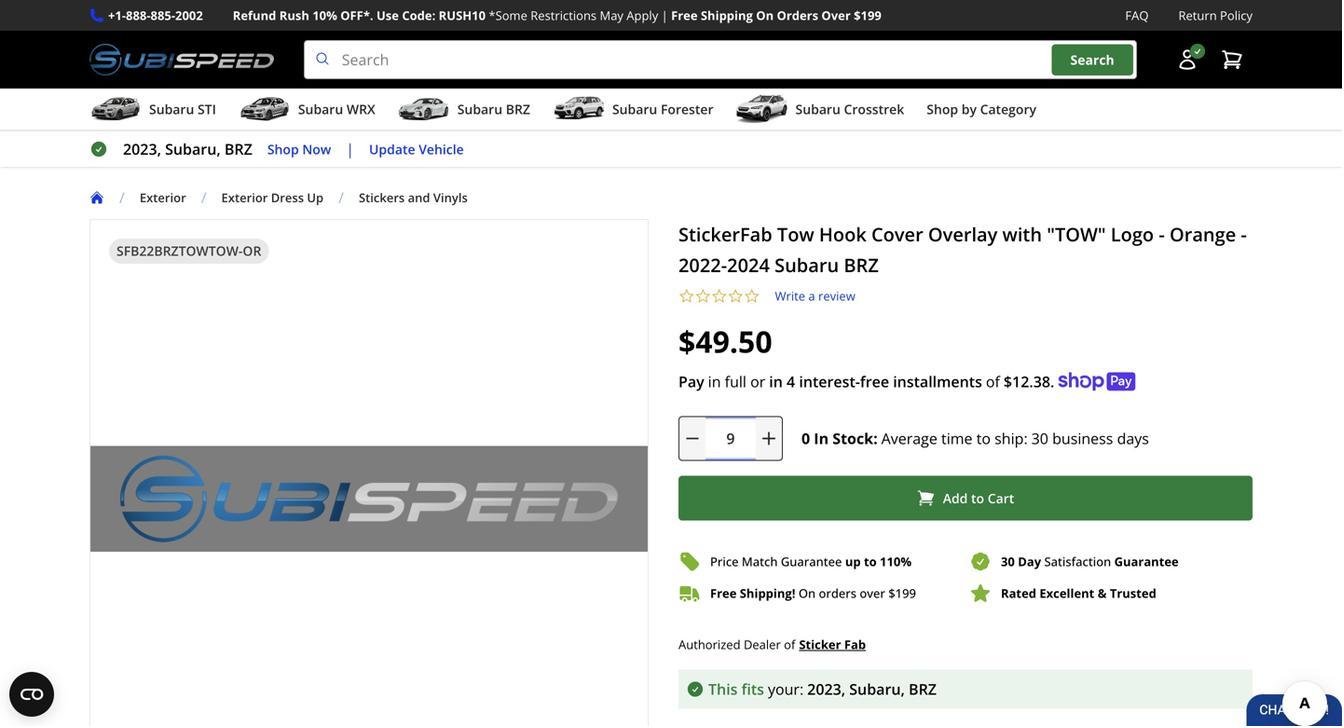 Task type: vqa. For each thing, say whether or not it's contained in the screenshot.
the bottom 2023,
yes



Task type: describe. For each thing, give the bounding box(es) containing it.
a subaru brz thumbnail image image
[[398, 95, 450, 123]]

stickerfab tow hook cover overlay with "tow" logo - orange - 2022-2024 subaru brz
[[679, 222, 1247, 278]]

subaru for subaru wrx
[[298, 100, 343, 118]]

cover
[[872, 222, 924, 247]]

0
[[802, 428, 810, 448]]

full
[[725, 372, 747, 392]]

a subaru wrx thumbnail image image
[[239, 95, 291, 123]]

0 horizontal spatial subaru,
[[165, 139, 221, 159]]

exterior dress up
[[221, 189, 324, 206]]

subaru wrx button
[[239, 92, 375, 130]]

shop pay image
[[1058, 373, 1136, 391]]

or
[[750, 372, 766, 392]]

0 vertical spatial on
[[756, 7, 774, 24]]

open widget image
[[9, 672, 54, 717]]

wrx
[[347, 100, 375, 118]]

button image
[[1176, 49, 1199, 71]]

subaru for subaru brz
[[457, 100, 503, 118]]

orders
[[777, 7, 818, 24]]

subaru crosstrek button
[[736, 92, 904, 130]]

$49.50
[[679, 321, 772, 362]]

+1-
[[108, 7, 126, 24]]

2 - from the left
[[1241, 222, 1247, 247]]

$
[[889, 585, 895, 602]]

subaru forester button
[[553, 92, 714, 130]]

ship:
[[995, 428, 1028, 448]]

shop for shop by category
[[927, 100, 958, 118]]

a
[[809, 288, 815, 304]]

fits
[[742, 679, 764, 699]]

by
[[962, 100, 977, 118]]

a subaru forester thumbnail image image
[[553, 95, 605, 123]]

refund
[[233, 7, 276, 24]]

10%
[[313, 7, 337, 24]]

subaru forester
[[612, 100, 714, 118]]

0 horizontal spatial |
[[346, 139, 354, 159]]

pay
[[679, 372, 704, 392]]

1 vertical spatial 2023,
[[807, 679, 846, 699]]

add to cart
[[943, 489, 1014, 507]]

dealer
[[744, 636, 781, 653]]

overlay
[[928, 222, 998, 247]]

price
[[710, 553, 739, 570]]

use
[[377, 7, 399, 24]]

stock:
[[833, 428, 878, 448]]

update vehicle button
[[369, 139, 464, 160]]

.
[[1051, 372, 1055, 392]]

category
[[980, 100, 1037, 118]]

time
[[941, 428, 973, 448]]

faq link
[[1126, 6, 1149, 25]]

1 vertical spatial subaru,
[[849, 679, 905, 699]]

/ for exterior
[[119, 187, 125, 208]]

"tow"
[[1047, 222, 1106, 247]]

1 vertical spatial on
[[799, 585, 816, 602]]

policy
[[1220, 7, 1253, 24]]

1 empty star image from the left
[[679, 288, 695, 304]]

subaru sti
[[149, 100, 216, 118]]

faq
[[1126, 7, 1149, 24]]

trusted
[[1110, 585, 1157, 602]]

30 day satisfaction guarantee
[[1001, 553, 1179, 570]]

pay in full or in 4 interest-free installments of $12.38 .
[[679, 372, 1055, 392]]

a subaru crosstrek thumbnail image image
[[736, 95, 788, 123]]

search button
[[1052, 44, 1133, 75]]

up
[[845, 553, 861, 570]]

days
[[1117, 428, 1149, 448]]

rush
[[279, 7, 309, 24]]

vehicle
[[419, 140, 464, 158]]

sfb22brztowtow-
[[117, 242, 243, 260]]

shop now link
[[267, 139, 331, 160]]

$199
[[854, 7, 882, 24]]

2022-
[[679, 252, 727, 278]]

installments
[[893, 372, 982, 392]]

stickers and vinyls
[[359, 189, 468, 206]]

subaru for subaru forester
[[612, 100, 657, 118]]

or
[[243, 242, 261, 260]]

return policy
[[1179, 7, 1253, 24]]

free shipping! on orders over $ 199
[[710, 585, 916, 602]]

fab
[[844, 636, 866, 653]]

1 horizontal spatial free
[[710, 585, 737, 602]]

2002
[[175, 7, 203, 24]]

satisfaction
[[1044, 553, 1111, 570]]

subaru wrx
[[298, 100, 375, 118]]

decrement image
[[683, 429, 702, 448]]

0 vertical spatial 30
[[1032, 428, 1049, 448]]

empty star image
[[744, 288, 760, 304]]

return
[[1179, 7, 1217, 24]]

1 guarantee from the left
[[781, 553, 842, 570]]

2 empty star image from the left
[[695, 288, 711, 304]]

in
[[814, 428, 829, 448]]

price match guarantee up to 110%
[[710, 553, 912, 570]]

refund rush 10% off*. use code: rush10 *some restrictions may apply | free shipping on orders over $199
[[233, 7, 882, 24]]

rush10
[[439, 7, 486, 24]]

search
[[1071, 51, 1115, 68]]

885-
[[151, 7, 175, 24]]

0 vertical spatial 2023,
[[123, 139, 161, 159]]

dress
[[271, 189, 304, 206]]

stickerfab
[[679, 222, 772, 247]]

sticker fab link
[[799, 634, 866, 655]]

subispeed logo image
[[89, 40, 274, 79]]

exterior for exterior
[[140, 189, 186, 206]]

2 guarantee from the left
[[1114, 553, 1179, 570]]

shop now
[[267, 140, 331, 158]]

forester
[[661, 100, 714, 118]]

orders
[[819, 585, 857, 602]]

vinyls
[[433, 189, 468, 206]]



Task type: locate. For each thing, give the bounding box(es) containing it.
/ right home icon
[[119, 187, 125, 208]]

subaru inside stickerfab tow hook cover overlay with "tow" logo - orange - 2022-2024 subaru brz
[[775, 252, 839, 278]]

2024
[[727, 252, 770, 278]]

excellent
[[1040, 585, 1095, 602]]

update
[[369, 140, 415, 158]]

subaru for subaru crosstrek
[[796, 100, 841, 118]]

*some
[[489, 7, 527, 24]]

1 horizontal spatial |
[[661, 7, 668, 24]]

shop inside dropdown button
[[927, 100, 958, 118]]

1 horizontal spatial 30
[[1032, 428, 1049, 448]]

1 vertical spatial of
[[784, 636, 795, 653]]

1 horizontal spatial guarantee
[[1114, 553, 1179, 570]]

2 horizontal spatial /
[[339, 187, 344, 208]]

subaru up vehicle
[[457, 100, 503, 118]]

shipping!
[[740, 585, 796, 602]]

shop by category button
[[927, 92, 1037, 130]]

to right time
[[977, 428, 991, 448]]

1 horizontal spatial exterior
[[221, 189, 268, 206]]

subaru sti button
[[89, 92, 216, 130]]

subaru for subaru sti
[[149, 100, 194, 118]]

off*.
[[340, 7, 373, 24]]

brz inside dropdown button
[[506, 100, 530, 118]]

a subaru sti thumbnail image image
[[89, 95, 142, 123]]

0 horizontal spatial of
[[784, 636, 795, 653]]

stickers and vinyls link
[[359, 189, 483, 206], [359, 189, 468, 206]]

subaru left forester
[[612, 100, 657, 118]]

/ for stickers and vinyls
[[339, 187, 344, 208]]

0 horizontal spatial free
[[671, 7, 698, 24]]

subaru brz
[[457, 100, 530, 118]]

1 horizontal spatial /
[[201, 187, 207, 208]]

shop by category
[[927, 100, 1037, 118]]

now
[[302, 140, 331, 158]]

hook
[[819, 222, 867, 247]]

1 - from the left
[[1159, 222, 1165, 247]]

add to cart button
[[679, 476, 1253, 521]]

0 horizontal spatial guarantee
[[781, 553, 842, 570]]

1 horizontal spatial of
[[986, 372, 1000, 392]]

on
[[756, 7, 774, 24], [799, 585, 816, 602]]

in left 4
[[769, 372, 783, 392]]

0 horizontal spatial 2023,
[[123, 139, 161, 159]]

to right 'up'
[[864, 553, 877, 570]]

over
[[860, 585, 885, 602]]

0 vertical spatial shop
[[927, 100, 958, 118]]

2 vertical spatial to
[[864, 553, 877, 570]]

0 vertical spatial subaru,
[[165, 139, 221, 159]]

2 exterior from the left
[[221, 189, 268, 206]]

30
[[1032, 428, 1049, 448], [1001, 553, 1015, 570]]

may
[[600, 7, 624, 24]]

0 vertical spatial of
[[986, 372, 1000, 392]]

shop for shop now
[[267, 140, 299, 158]]

1 vertical spatial to
[[971, 489, 984, 507]]

interest-
[[799, 372, 860, 392]]

tow
[[777, 222, 814, 247]]

exterior for exterior dress up
[[221, 189, 268, 206]]

shop left by
[[927, 100, 958, 118]]

free down price
[[710, 585, 737, 602]]

match
[[742, 553, 778, 570]]

0 in stock: average time to ship: 30 business days
[[802, 428, 1149, 448]]

199
[[895, 585, 916, 602]]

brz inside stickerfab tow hook cover overlay with "tow" logo - orange - 2022-2024 subaru brz
[[844, 252, 879, 278]]

/ right up
[[339, 187, 344, 208]]

1 vertical spatial |
[[346, 139, 354, 159]]

1 horizontal spatial on
[[799, 585, 816, 602]]

30 right ship:
[[1032, 428, 1049, 448]]

110%
[[880, 553, 912, 570]]

on left orders
[[799, 585, 816, 602]]

2 in from the left
[[769, 372, 783, 392]]

authorized
[[679, 636, 741, 653]]

subaru up a
[[775, 252, 839, 278]]

apply
[[627, 7, 658, 24]]

empty star image
[[679, 288, 695, 304], [695, 288, 711, 304], [711, 288, 728, 304], [728, 288, 744, 304]]

/ down 2023, subaru, brz
[[201, 187, 207, 208]]

subaru, down subaru sti
[[165, 139, 221, 159]]

1 horizontal spatial shop
[[927, 100, 958, 118]]

exterior down 2023, subaru, brz
[[140, 189, 186, 206]]

increment image
[[760, 429, 778, 448]]

free right the apply
[[671, 7, 698, 24]]

1 exterior from the left
[[140, 189, 186, 206]]

1 / from the left
[[119, 187, 125, 208]]

shop
[[927, 100, 958, 118], [267, 140, 299, 158]]

up
[[307, 189, 324, 206]]

exterior left dress
[[221, 189, 268, 206]]

0 vertical spatial free
[[671, 7, 698, 24]]

-
[[1159, 222, 1165, 247], [1241, 222, 1247, 247]]

on left orders on the right top of the page
[[756, 7, 774, 24]]

write a review
[[775, 288, 856, 304]]

0 horizontal spatial /
[[119, 187, 125, 208]]

code:
[[402, 7, 436, 24]]

1 vertical spatial 30
[[1001, 553, 1015, 570]]

1 horizontal spatial 2023,
[[807, 679, 846, 699]]

write
[[775, 288, 805, 304]]

0 horizontal spatial 30
[[1001, 553, 1015, 570]]

free
[[860, 372, 889, 392]]

2 / from the left
[[201, 187, 207, 208]]

2023, down subaru sti dropdown button
[[123, 139, 161, 159]]

1 in from the left
[[708, 372, 721, 392]]

guarantee up the free shipping! on orders over $ 199
[[781, 553, 842, 570]]

guarantee
[[781, 553, 842, 570], [1114, 553, 1179, 570]]

0 horizontal spatial in
[[708, 372, 721, 392]]

/
[[119, 187, 125, 208], [201, 187, 207, 208], [339, 187, 344, 208]]

1 vertical spatial free
[[710, 585, 737, 602]]

with
[[1003, 222, 1042, 247]]

of left $12.38
[[986, 372, 1000, 392]]

2023, subaru, brz
[[123, 139, 252, 159]]

over
[[822, 7, 851, 24]]

0 horizontal spatial on
[[756, 7, 774, 24]]

shop left 'now'
[[267, 140, 299, 158]]

home image
[[89, 190, 104, 205]]

this
[[708, 679, 738, 699]]

- right orange
[[1241, 222, 1247, 247]]

rated
[[1001, 585, 1037, 602]]

0 horizontal spatial -
[[1159, 222, 1165, 247]]

to
[[977, 428, 991, 448], [971, 489, 984, 507], [864, 553, 877, 570]]

orange
[[1170, 222, 1236, 247]]

2023, right your:
[[807, 679, 846, 699]]

0 vertical spatial |
[[661, 7, 668, 24]]

guarantee up the trusted
[[1114, 553, 1179, 570]]

write a review link
[[775, 288, 856, 304]]

None number field
[[679, 416, 783, 461]]

exterior link
[[140, 189, 201, 206], [140, 189, 186, 206]]

exterior
[[140, 189, 186, 206], [221, 189, 268, 206]]

4 empty star image from the left
[[728, 288, 744, 304]]

/ for exterior dress up
[[201, 187, 207, 208]]

3 / from the left
[[339, 187, 344, 208]]

logo
[[1111, 222, 1154, 247]]

free
[[671, 7, 698, 24], [710, 585, 737, 602]]

30 left day at bottom right
[[1001, 553, 1015, 570]]

1 horizontal spatial subaru,
[[849, 679, 905, 699]]

subaru, down fab
[[849, 679, 905, 699]]

update vehicle
[[369, 140, 464, 158]]

subaru right a subaru crosstrek thumbnail image
[[796, 100, 841, 118]]

subaru left sti
[[149, 100, 194, 118]]

rated excellent & trusted
[[1001, 585, 1157, 602]]

cart
[[988, 489, 1014, 507]]

subaru crosstrek
[[796, 100, 904, 118]]

to inside button
[[971, 489, 984, 507]]

0 vertical spatial to
[[977, 428, 991, 448]]

3 empty star image from the left
[[711, 288, 728, 304]]

of right dealer
[[784, 636, 795, 653]]

to right add
[[971, 489, 984, 507]]

stickers
[[359, 189, 405, 206]]

shipping
[[701, 7, 753, 24]]

subaru up 'now'
[[298, 100, 343, 118]]

of inside authorized dealer of sticker fab
[[784, 636, 795, 653]]

4
[[787, 372, 795, 392]]

in left full
[[708, 372, 721, 392]]

1 horizontal spatial in
[[769, 372, 783, 392]]

and
[[408, 189, 430, 206]]

1 vertical spatial shop
[[267, 140, 299, 158]]

day
[[1018, 553, 1041, 570]]

average
[[882, 428, 938, 448]]

sticker
[[799, 636, 841, 653]]

| right the apply
[[661, 7, 668, 24]]

search input field
[[304, 40, 1137, 79]]

brz
[[506, 100, 530, 118], [225, 139, 252, 159], [844, 252, 879, 278], [909, 679, 937, 699]]

| right 'now'
[[346, 139, 354, 159]]

0 horizontal spatial exterior
[[140, 189, 186, 206]]

888-
[[126, 7, 151, 24]]

1 horizontal spatial -
[[1241, 222, 1247, 247]]

+1-888-885-2002 link
[[108, 6, 203, 25]]

of
[[986, 372, 1000, 392], [784, 636, 795, 653]]

|
[[661, 7, 668, 24], [346, 139, 354, 159]]

- right the logo
[[1159, 222, 1165, 247]]

&
[[1098, 585, 1107, 602]]

0 horizontal spatial shop
[[267, 140, 299, 158]]

business
[[1053, 428, 1113, 448]]

crosstrek
[[844, 100, 904, 118]]

subaru brz button
[[398, 92, 530, 130]]



